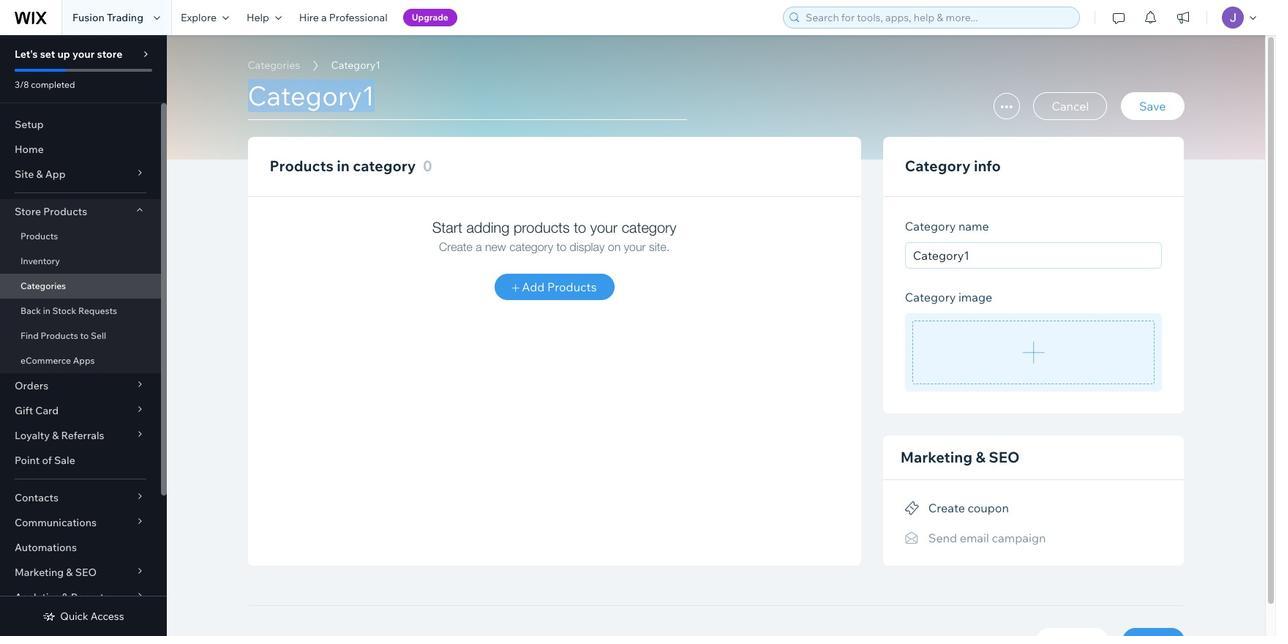 Task type: vqa. For each thing, say whether or not it's contained in the screenshot.
to
yes



Task type: locate. For each thing, give the bounding box(es) containing it.
completed
[[31, 79, 75, 90]]

hire a professional link
[[290, 0, 396, 35]]

marketing & seo button
[[0, 560, 161, 585]]

0 horizontal spatial your
[[72, 48, 95, 61]]

Untitled Category text field
[[248, 79, 687, 120]]

back
[[20, 305, 41, 316]]

loyalty & referrals button
[[0, 423, 161, 448]]

store products
[[15, 205, 87, 218]]

to left display
[[557, 240, 567, 253]]

set
[[40, 48, 55, 61]]

products inside button
[[547, 280, 597, 294]]

quick
[[60, 610, 88, 623]]

to left sell
[[80, 330, 89, 341]]

find products to sell link
[[0, 323, 161, 348]]

form
[[167, 35, 1276, 636]]

sale
[[54, 454, 75, 467]]

0 horizontal spatial in
[[43, 305, 50, 316]]

to up display
[[574, 219, 586, 236]]

in inside back in stock requests link
[[43, 305, 50, 316]]

a inside start adding products to your category create a new category to display on your site.
[[476, 240, 482, 253]]

1 vertical spatial your
[[590, 219, 618, 236]]

1 vertical spatial seo
[[75, 566, 97, 579]]

0 vertical spatial in
[[337, 157, 350, 175]]

quick access
[[60, 610, 124, 623]]

marketing & seo up create coupon button
[[901, 448, 1020, 466]]

& inside dropdown button
[[62, 591, 68, 604]]

0 horizontal spatial seo
[[75, 566, 97, 579]]

& for analytics & reports dropdown button
[[62, 591, 68, 604]]

1 horizontal spatial in
[[337, 157, 350, 175]]

1 vertical spatial category
[[622, 219, 677, 236]]

seo up reports at the left bottom
[[75, 566, 97, 579]]

communications button
[[0, 510, 161, 535]]

create coupon button
[[905, 498, 1009, 519]]

1 vertical spatial in
[[43, 305, 50, 316]]

let's
[[15, 48, 38, 61]]

2 vertical spatial to
[[80, 330, 89, 341]]

category left info
[[905, 157, 971, 175]]

1 horizontal spatial marketing & seo
[[901, 448, 1020, 466]]

fusion trading
[[72, 11, 143, 24]]

seo up the "coupon"
[[989, 448, 1020, 466]]

& for the 'marketing & seo' popup button
[[66, 566, 73, 579]]

0 horizontal spatial create
[[439, 240, 473, 253]]

products in category 0
[[270, 157, 432, 175]]

in for products
[[337, 157, 350, 175]]

cancel button
[[1034, 92, 1108, 120]]

& for site & app popup button
[[36, 168, 43, 181]]

your right on
[[624, 240, 646, 253]]

1 vertical spatial category
[[905, 219, 956, 233]]

create inside button
[[929, 501, 965, 515]]

1 vertical spatial to
[[557, 240, 567, 253]]

0 vertical spatial category
[[353, 157, 416, 175]]

& up quick
[[62, 591, 68, 604]]

products
[[270, 157, 334, 175], [43, 205, 87, 218], [20, 231, 58, 242], [547, 280, 597, 294], [41, 330, 78, 341]]

home link
[[0, 137, 161, 162]]

2 horizontal spatial category
[[622, 219, 677, 236]]

coupon
[[968, 501, 1009, 515]]

1 vertical spatial create
[[929, 501, 965, 515]]

marketing & seo
[[901, 448, 1020, 466], [15, 566, 97, 579]]

category
[[905, 157, 971, 175], [905, 219, 956, 233], [905, 290, 956, 304]]

help button
[[238, 0, 290, 35]]

to
[[574, 219, 586, 236], [557, 240, 567, 253], [80, 330, 89, 341]]

products link
[[0, 224, 161, 249]]

3/8
[[15, 79, 29, 90]]

name
[[959, 219, 989, 233]]

fusion
[[72, 11, 105, 24]]

your up on
[[590, 219, 618, 236]]

site & app button
[[0, 162, 161, 187]]

email
[[960, 530, 989, 545]]

promote newsletter image
[[905, 532, 920, 545]]

category
[[353, 157, 416, 175], [622, 219, 677, 236], [510, 240, 553, 253]]

categories
[[248, 59, 300, 72], [20, 280, 66, 291]]

& right loyalty
[[52, 429, 59, 442]]

0 vertical spatial marketing & seo
[[901, 448, 1020, 466]]

& up analytics & reports
[[66, 566, 73, 579]]

categories down inventory
[[20, 280, 66, 291]]

marketing up analytics
[[15, 566, 64, 579]]

category up site.
[[622, 219, 677, 236]]

a left new
[[476, 240, 482, 253]]

category left 0
[[353, 157, 416, 175]]

2 horizontal spatial your
[[624, 240, 646, 253]]

ecommerce apps link
[[0, 348, 161, 373]]

0 vertical spatial category
[[905, 157, 971, 175]]

2 vertical spatial category
[[510, 240, 553, 253]]

save
[[1140, 99, 1166, 113]]

& right site
[[36, 168, 43, 181]]

1 horizontal spatial to
[[557, 240, 567, 253]]

marketing up create coupon button
[[901, 448, 973, 466]]

seo inside popup button
[[75, 566, 97, 579]]

analytics & reports
[[15, 591, 109, 604]]

create up send
[[929, 501, 965, 515]]

a
[[321, 11, 327, 24], [476, 240, 482, 253]]

info
[[974, 157, 1001, 175]]

1 vertical spatial marketing & seo
[[15, 566, 97, 579]]

1 horizontal spatial seo
[[989, 448, 1020, 466]]

categories link up back in stock requests
[[0, 274, 161, 299]]

0 vertical spatial a
[[321, 11, 327, 24]]

card
[[35, 404, 59, 417]]

2 vertical spatial category
[[905, 290, 956, 304]]

setup link
[[0, 112, 161, 137]]

promote coupon image
[[905, 502, 920, 515]]

& for loyalty & referrals popup button
[[52, 429, 59, 442]]

create
[[439, 240, 473, 253], [929, 501, 965, 515]]

0 vertical spatial categories
[[248, 59, 300, 72]]

a right hire
[[321, 11, 327, 24]]

category left the name
[[905, 219, 956, 233]]

image
[[959, 290, 993, 304]]

in
[[337, 157, 350, 175], [43, 305, 50, 316]]

your
[[72, 48, 95, 61], [590, 219, 618, 236], [624, 240, 646, 253]]

categories link down help button at top
[[240, 58, 307, 72]]

1 vertical spatial a
[[476, 240, 482, 253]]

1 vertical spatial categories link
[[0, 274, 161, 299]]

3/8 completed
[[15, 79, 75, 90]]

0 vertical spatial create
[[439, 240, 473, 253]]

upgrade button
[[403, 9, 457, 26]]

0 horizontal spatial marketing & seo
[[15, 566, 97, 579]]

marketing inside popup button
[[15, 566, 64, 579]]

app
[[45, 168, 66, 181]]

Category name text field
[[905, 242, 1163, 269]]

marketing
[[901, 448, 973, 466], [15, 566, 64, 579]]

send
[[929, 530, 957, 545]]

create inside start adding products to your category create a new category to display on your site.
[[439, 240, 473, 253]]

up
[[57, 48, 70, 61]]

0 vertical spatial categories link
[[240, 58, 307, 72]]

&
[[36, 168, 43, 181], [52, 429, 59, 442], [976, 448, 986, 466], [66, 566, 73, 579], [62, 591, 68, 604]]

0 vertical spatial your
[[72, 48, 95, 61]]

2 vertical spatial your
[[624, 240, 646, 253]]

0 horizontal spatial marketing
[[15, 566, 64, 579]]

referrals
[[61, 429, 104, 442]]

ecommerce
[[20, 355, 71, 366]]

store
[[15, 205, 41, 218]]

category down the products
[[510, 240, 553, 253]]

2 horizontal spatial to
[[574, 219, 586, 236]]

2 category from the top
[[905, 219, 956, 233]]

1 vertical spatial marketing
[[15, 566, 64, 579]]

1 horizontal spatial a
[[476, 240, 482, 253]]

seo
[[989, 448, 1020, 466], [75, 566, 97, 579]]

products inside dropdown button
[[43, 205, 87, 218]]

3 category from the top
[[905, 290, 956, 304]]

1 horizontal spatial create
[[929, 501, 965, 515]]

0 vertical spatial marketing
[[901, 448, 973, 466]]

professional
[[329, 11, 388, 24]]

contacts
[[15, 491, 59, 504]]

site
[[15, 168, 34, 181]]

& inside popup button
[[66, 566, 73, 579]]

of
[[42, 454, 52, 467]]

loyalty
[[15, 429, 50, 442]]

form containing products in category
[[167, 35, 1276, 636]]

0 horizontal spatial to
[[80, 330, 89, 341]]

1 category from the top
[[905, 157, 971, 175]]

1 vertical spatial categories
[[20, 280, 66, 291]]

your right up
[[72, 48, 95, 61]]

stock
[[52, 305, 76, 316]]

create down start
[[439, 240, 473, 253]]

0 horizontal spatial categories
[[20, 280, 66, 291]]

loyalty & referrals
[[15, 429, 104, 442]]

help
[[247, 11, 269, 24]]

marketing & seo up analytics & reports
[[15, 566, 97, 579]]

categories down help button at top
[[248, 59, 300, 72]]

category left image
[[905, 290, 956, 304]]



Task type: describe. For each thing, give the bounding box(es) containing it.
send email campaign
[[929, 530, 1046, 545]]

your inside sidebar element
[[72, 48, 95, 61]]

0 vertical spatial to
[[574, 219, 586, 236]]

communications
[[15, 516, 97, 529]]

add
[[522, 280, 545, 294]]

category for category image
[[905, 290, 956, 304]]

& up the "coupon"
[[976, 448, 986, 466]]

access
[[91, 610, 124, 623]]

1 horizontal spatial your
[[590, 219, 618, 236]]

marketing & seo inside popup button
[[15, 566, 97, 579]]

inventory link
[[0, 249, 161, 274]]

explore
[[181, 11, 217, 24]]

analytics & reports button
[[0, 585, 161, 610]]

products
[[514, 219, 570, 236]]

display
[[570, 240, 605, 253]]

create coupon
[[929, 501, 1009, 515]]

reports
[[71, 591, 109, 604]]

plus xs image
[[512, 285, 519, 292]]

0 horizontal spatial a
[[321, 11, 327, 24]]

add products
[[519, 280, 597, 294]]

1 horizontal spatial category
[[510, 240, 553, 253]]

back in stock requests
[[20, 305, 117, 316]]

contacts button
[[0, 485, 161, 510]]

category info
[[905, 157, 1001, 175]]

1 horizontal spatial categories link
[[240, 58, 307, 72]]

0 horizontal spatial categories link
[[0, 274, 161, 299]]

products for store products
[[43, 205, 87, 218]]

point
[[15, 454, 40, 467]]

0 horizontal spatial category
[[353, 157, 416, 175]]

point of sale link
[[0, 448, 161, 473]]

let's set up your store
[[15, 48, 123, 61]]

home
[[15, 143, 44, 156]]

automations link
[[0, 535, 161, 560]]

add products button
[[495, 274, 614, 300]]

setup
[[15, 118, 44, 131]]

1 horizontal spatial categories
[[248, 59, 300, 72]]

apps
[[73, 355, 95, 366]]

0
[[423, 157, 432, 175]]

category1
[[331, 59, 381, 72]]

categories inside sidebar element
[[20, 280, 66, 291]]

gift card
[[15, 404, 59, 417]]

quick access button
[[43, 610, 124, 623]]

sidebar element
[[0, 35, 167, 636]]

store products button
[[0, 199, 161, 224]]

0 vertical spatial seo
[[989, 448, 1020, 466]]

store
[[97, 48, 123, 61]]

campaign
[[992, 530, 1046, 545]]

category image
[[905, 290, 993, 304]]

start adding products to your category create a new category to display on your site.
[[432, 219, 677, 253]]

category for category info
[[905, 157, 971, 175]]

cancel
[[1052, 99, 1089, 113]]

gift card button
[[0, 398, 161, 423]]

start
[[432, 219, 462, 236]]

site.
[[649, 240, 670, 253]]

requests
[[78, 305, 117, 316]]

adding
[[467, 219, 510, 236]]

sell
[[91, 330, 106, 341]]

find
[[20, 330, 39, 341]]

find products to sell
[[20, 330, 106, 341]]

site & app
[[15, 168, 66, 181]]

in for back
[[43, 305, 50, 316]]

new
[[485, 240, 506, 253]]

hire a professional
[[299, 11, 388, 24]]

products for find products to sell
[[41, 330, 78, 341]]

send email campaign button
[[905, 527, 1046, 548]]

to inside sidebar element
[[80, 330, 89, 341]]

upgrade
[[412, 12, 449, 23]]

products for add products
[[547, 280, 597, 294]]

1 horizontal spatial marketing
[[901, 448, 973, 466]]

gift
[[15, 404, 33, 417]]

Search for tools, apps, help & more... field
[[801, 7, 1075, 28]]

orders
[[15, 379, 48, 392]]

on
[[608, 240, 621, 253]]

analytics
[[15, 591, 59, 604]]

inventory
[[20, 255, 60, 266]]

category name
[[905, 219, 989, 233]]

trading
[[107, 11, 143, 24]]

save button
[[1121, 92, 1185, 120]]

orders button
[[0, 373, 161, 398]]

automations
[[15, 541, 77, 554]]

category for category name
[[905, 219, 956, 233]]

ecommerce apps
[[20, 355, 95, 366]]



